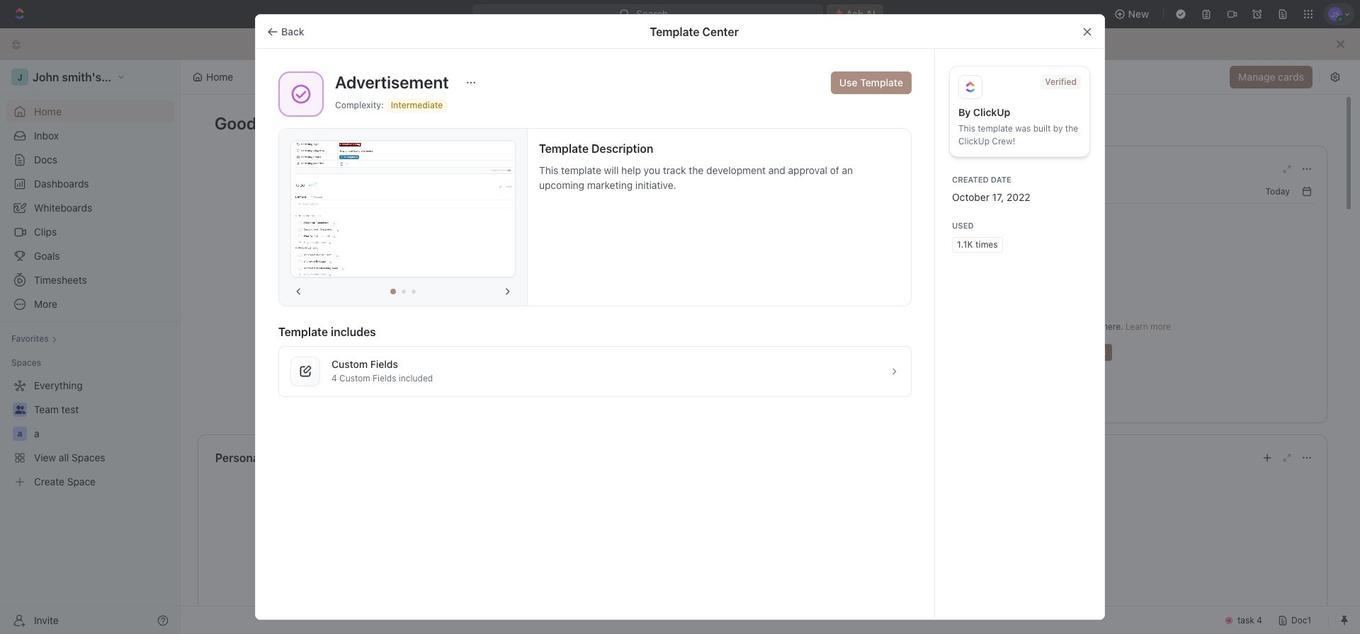 Task type: locate. For each thing, give the bounding box(es) containing it.
tree inside sidebar navigation
[[6, 375, 174, 494]]

sidebar navigation
[[0, 60, 181, 635]]

tree
[[6, 375, 174, 494]]



Task type: describe. For each thing, give the bounding box(es) containing it.
task template image
[[290, 83, 312, 106]]

task template element
[[290, 83, 312, 106]]



Task type: vqa. For each thing, say whether or not it's contained in the screenshot.
the business time image
no



